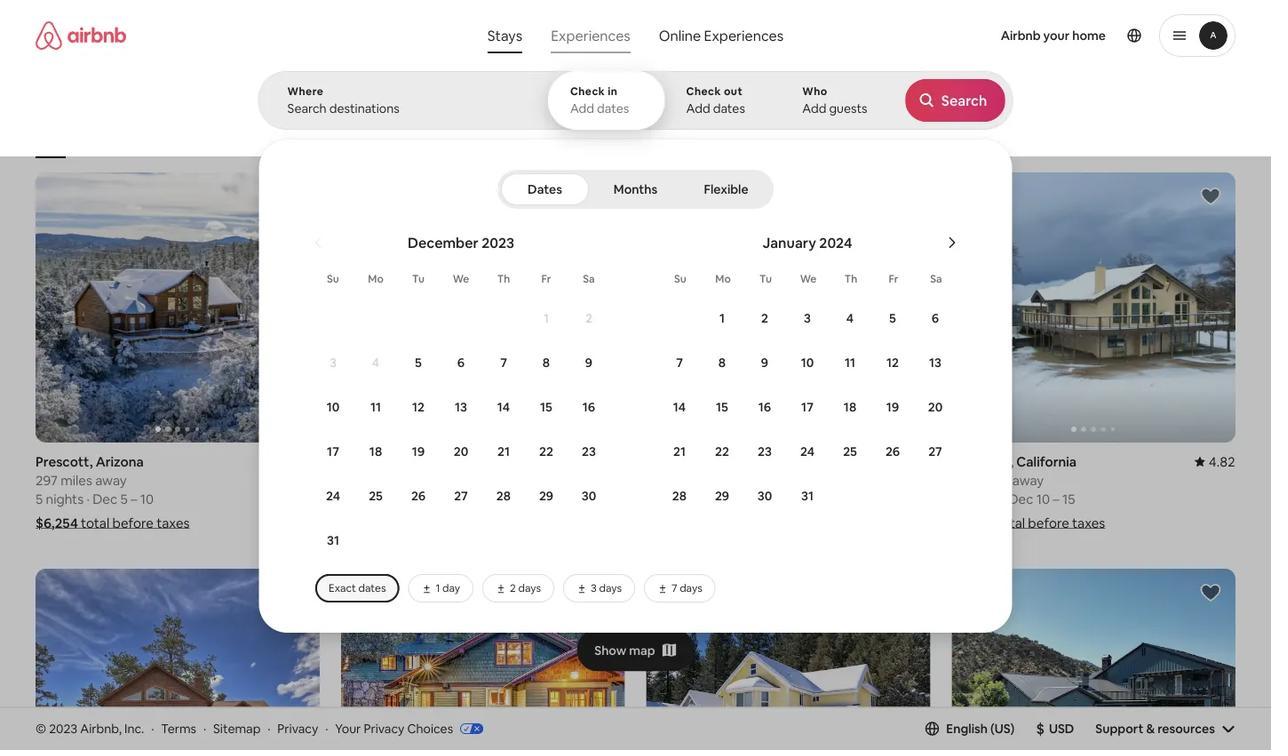 Task type: describe. For each thing, give the bounding box(es) containing it.
0 horizontal spatial 15
[[540, 399, 553, 415]]

2 14 button from the left
[[659, 386, 701, 428]]

1 14 button from the left
[[483, 386, 525, 428]]

0 horizontal spatial 27 button
[[440, 475, 483, 517]]

1 vertical spatial 25
[[369, 488, 383, 504]]

countryside
[[717, 132, 779, 145]]

treehouses
[[630, 132, 688, 145]]

28 for first 28 button
[[497, 488, 511, 504]]

1 horizontal spatial 10 button
[[787, 341, 829, 384]]

show map button
[[577, 629, 695, 672]]

what can we help you find? tab list
[[474, 18, 645, 53]]

0 vertical spatial 25
[[844, 443, 858, 459]]

· left the privacy link
[[268, 720, 271, 736]]

english (us)
[[947, 721, 1015, 737]]

1 vertical spatial 19 button
[[397, 430, 440, 473]]

1 vertical spatial 20 button
[[440, 430, 483, 473]]

2 mo from the left
[[716, 272, 731, 286]]

4.76
[[904, 453, 931, 470]]

2023 for december
[[482, 233, 515, 252]]

4.82 out of 5 average rating image
[[1195, 453, 1236, 470]]

airbnb your home
[[1001, 28, 1106, 44]]

0 vertical spatial 26 button
[[872, 430, 915, 473]]

resources
[[1158, 721, 1216, 737]]

1 vertical spatial 26 button
[[397, 475, 440, 517]]

away for california
[[1013, 471, 1044, 489]]

total before taxes button
[[952, 514, 1106, 531]]

0 horizontal spatial 26
[[411, 488, 426, 504]]

2 vertical spatial 3
[[591, 581, 597, 595]]

2 tu from the left
[[760, 272, 772, 286]]

0 horizontal spatial 11
[[371, 399, 381, 415]]

2 28 button from the left
[[659, 475, 701, 517]]

world
[[329, 132, 358, 145]]

2 21 from the left
[[674, 443, 686, 459]]

december 2023
[[408, 233, 515, 252]]

0 horizontal spatial 25 button
[[355, 475, 397, 517]]

exact
[[329, 581, 356, 595]]

1 fr from the left
[[542, 272, 551, 286]]

months button
[[593, 173, 679, 205]]

tiny
[[886, 132, 906, 145]]

1 21 from the left
[[498, 443, 510, 459]]

top
[[276, 132, 295, 145]]

airbnb,
[[80, 720, 122, 736]]

none search field containing stays
[[258, 0, 1272, 633]]

© 2023 airbnb, inc. ·
[[36, 720, 154, 736]]

0 horizontal spatial 6 button
[[440, 341, 483, 384]]

check for check in add dates
[[570, 84, 605, 98]]

0 vertical spatial 20
[[929, 399, 943, 415]]

14 for 1st the '14' button from right
[[674, 399, 686, 415]]

2 su from the left
[[675, 272, 687, 286]]

before inside prescott, arizona 297 miles away 5 nights · dec 5 – 10 $6,254 total before taxes
[[112, 514, 154, 531]]

0 vertical spatial 19
[[887, 399, 900, 415]]

1 21 button from the left
[[483, 430, 525, 473]]

oakhurst,
[[952, 453, 1014, 470]]

1 horizontal spatial 24
[[801, 443, 815, 459]]

sitemap link
[[213, 720, 261, 736]]

2 vertical spatial 12
[[748, 490, 761, 507]]

dec 5 – 10
[[398, 490, 459, 507]]

29 for 1st 29 button from the right
[[715, 488, 730, 504]]

1 15 button from the left
[[525, 386, 568, 428]]

terms
[[161, 720, 196, 736]]

dates for check out add dates
[[713, 100, 746, 116]]

2 button for january 2024
[[744, 297, 787, 339]]

inc.
[[124, 720, 144, 736]]

support
[[1096, 721, 1144, 737]]

2 22 from the left
[[715, 443, 730, 459]]

days for 7 days
[[680, 581, 703, 595]]

4.82
[[1209, 453, 1236, 470]]

5 nights for jan 7 – 12
[[647, 490, 695, 507]]

show
[[595, 642, 627, 658]]

0 vertical spatial 13 button
[[915, 341, 957, 384]]

0 horizontal spatial dates
[[359, 581, 386, 595]]

map
[[629, 642, 656, 658]]

1 23 button from the left
[[568, 430, 611, 473]]

out
[[724, 84, 743, 98]]

1 8 button from the left
[[525, 341, 568, 384]]

orderville,
[[341, 453, 406, 470]]

williams,
[[647, 453, 702, 470]]

stays button
[[474, 18, 537, 53]]

jan 7 – 12
[[704, 490, 761, 507]]

taxes inside oakhurst, california 340 miles away dec 10 – 15 total before taxes
[[1073, 514, 1106, 531]]

terms · sitemap · privacy ·
[[161, 720, 328, 736]]

2 sa from the left
[[931, 272, 943, 286]]

where
[[288, 84, 324, 98]]

utah
[[409, 453, 439, 470]]

2 fr from the left
[[889, 272, 899, 286]]

0 vertical spatial 3 button
[[787, 297, 829, 339]]

17 for the topmost 17 "button"
[[802, 399, 814, 415]]

7 days
[[672, 581, 703, 595]]

1 horizontal spatial 18 button
[[829, 386, 872, 428]]

your privacy choices link
[[335, 720, 484, 738]]

check in add dates
[[570, 84, 629, 116]]

1 9 button from the left
[[568, 341, 611, 384]]

0 horizontal spatial 6
[[458, 355, 465, 371]]

0 horizontal spatial 24 button
[[312, 475, 355, 517]]

months
[[614, 181, 658, 197]]

0 horizontal spatial 19
[[412, 443, 425, 459]]

tiny homes
[[886, 132, 943, 145]]

1 horizontal spatial 6
[[932, 310, 940, 326]]

$ usd
[[1037, 719, 1075, 737]]

1 vertical spatial 10 button
[[312, 386, 355, 428]]

(us)
[[991, 721, 1015, 737]]

29 for 1st 29 button
[[539, 488, 554, 504]]

23 for second the 23 button from the left
[[758, 443, 772, 459]]

0 vertical spatial 6 button
[[915, 297, 957, 339]]

prescott, arizona 297 miles away 5 nights · dec 5 – 10 $6,254 total before taxes
[[36, 453, 190, 531]]

1 vertical spatial 4 button
[[355, 341, 397, 384]]

1 th from the left
[[497, 272, 510, 286]]

california
[[1017, 453, 1077, 470]]

0 horizontal spatial 12
[[412, 399, 425, 415]]

1 su from the left
[[327, 272, 339, 286]]

exact dates
[[329, 581, 386, 595]]

1 horizontal spatial 31
[[802, 488, 814, 504]]

your privacy choices
[[335, 720, 453, 736]]

stays
[[488, 26, 523, 44]]

0 horizontal spatial 1
[[436, 581, 440, 595]]

1 vertical spatial 5 button
[[397, 341, 440, 384]]

flexible button
[[683, 173, 771, 205]]

dec inside oakhurst, california 340 miles away dec 10 – 15 total before taxes
[[1009, 490, 1034, 507]]

total inside oakhurst, california 340 miles away dec 10 – 15 total before taxes
[[997, 514, 1026, 531]]

0 horizontal spatial 3 button
[[312, 341, 355, 384]]

day
[[443, 581, 460, 595]]

lake
[[820, 132, 844, 145]]

0 vertical spatial 12 button
[[872, 341, 915, 384]]

0 vertical spatial 25 button
[[829, 430, 872, 473]]

1 for january 2024
[[720, 310, 725, 326]]

dates for check in add dates
[[597, 100, 629, 116]]

of
[[297, 132, 308, 145]]

tab list inside stays tab panel
[[501, 170, 771, 209]]

2 8 from the left
[[719, 355, 726, 371]]

privacy link
[[278, 720, 318, 736]]

1 9 from the left
[[586, 355, 593, 371]]

30 for first the 30 button from the right
[[758, 488, 773, 504]]

1 22 button from the left
[[525, 430, 568, 473]]

williams, arizona
[[647, 453, 753, 470]]

2 7 button from the left
[[659, 341, 701, 384]]

mansions
[[554, 132, 601, 145]]

orderville, utah
[[341, 453, 439, 470]]

who add guests
[[803, 84, 868, 116]]

1 we from the left
[[453, 272, 470, 286]]

2 for december 2023
[[586, 310, 593, 326]]

0 vertical spatial 12
[[887, 355, 899, 371]]

0 vertical spatial 5 button
[[872, 297, 915, 339]]

0 horizontal spatial 11 button
[[355, 386, 397, 428]]

1 horizontal spatial 19 button
[[872, 386, 915, 428]]

experiences button
[[537, 18, 645, 53]]

– inside oakhurst, california 340 miles away dec 10 – 15 total before taxes
[[1053, 490, 1060, 507]]

jan
[[704, 490, 725, 507]]

1 22 from the left
[[539, 443, 554, 459]]

1 vertical spatial 24
[[326, 488, 340, 504]]

· right terms
[[203, 720, 206, 736]]

experiences inside experiences button
[[551, 26, 631, 44]]

4.76 out of 5 average rating image
[[890, 453, 931, 470]]

iconic cities
[[386, 131, 446, 145]]

0 vertical spatial 13
[[930, 355, 942, 371]]

17 for 17 "button" to the bottom
[[327, 443, 339, 459]]

omg!
[[485, 132, 513, 145]]

3 days
[[591, 581, 622, 595]]

flexible
[[704, 181, 749, 197]]

1 horizontal spatial 11
[[845, 355, 856, 371]]

1 horizontal spatial 24 button
[[787, 430, 829, 473]]

340
[[952, 471, 975, 489]]

cities
[[419, 131, 446, 145]]

0 horizontal spatial 13 button
[[440, 386, 483, 428]]

1 vertical spatial 13
[[455, 399, 467, 415]]

days for 2 days
[[519, 581, 541, 595]]

iconic
[[386, 131, 416, 145]]

©
[[36, 720, 46, 736]]

297
[[36, 471, 58, 489]]

1 vertical spatial 20
[[454, 443, 469, 459]]

0 vertical spatial 20 button
[[915, 386, 957, 428]]

1 horizontal spatial 27 button
[[915, 430, 957, 473]]

prescott,
[[36, 453, 93, 470]]

0 horizontal spatial 3
[[330, 355, 337, 371]]

0 vertical spatial 4 button
[[829, 297, 872, 339]]

january
[[763, 233, 817, 252]]

add inside who add guests
[[803, 100, 827, 116]]

stays tab panel
[[258, 71, 1272, 633]]

dates button
[[501, 173, 589, 205]]

2024
[[820, 233, 853, 252]]

10 inside oakhurst, california 340 miles away dec 10 – 15 total before taxes
[[1037, 490, 1050, 507]]

in
[[608, 84, 618, 98]]

1 horizontal spatial 31 button
[[787, 475, 829, 517]]

the
[[310, 132, 327, 145]]

arizona for williams,
[[705, 453, 753, 470]]

oakhurst, california 340 miles away dec 10 – 15 total before taxes
[[952, 453, 1106, 531]]



Task type: vqa. For each thing, say whether or not it's contained in the screenshot.
rightmost '$212'
no



Task type: locate. For each thing, give the bounding box(es) containing it.
2 button
[[568, 297, 611, 339], [744, 297, 787, 339]]

1 vertical spatial 31 button
[[312, 519, 355, 562]]

1 29 button from the left
[[525, 475, 568, 517]]

1 day
[[436, 581, 460, 595]]

arizona right prescott, at the bottom left of the page
[[96, 453, 144, 470]]

nights down williams,
[[657, 490, 695, 507]]

who
[[803, 84, 828, 98]]

0 vertical spatial 24 button
[[787, 430, 829, 473]]

2 button for december 2023
[[568, 297, 611, 339]]

2023 inside calendar application
[[482, 233, 515, 252]]

0 vertical spatial 17 button
[[787, 386, 829, 428]]

· inside prescott, arizona 297 miles away 5 nights · dec 5 – 10 $6,254 total before taxes
[[87, 490, 90, 507]]

tu down december
[[412, 272, 425, 286]]

0 vertical spatial 24
[[801, 443, 815, 459]]

· down prescott, at the bottom left of the page
[[87, 490, 90, 507]]

1 miles from the left
[[61, 471, 92, 489]]

31 up exact at the left bottom
[[327, 532, 339, 548]]

1 28 from the left
[[497, 488, 511, 504]]

online experiences
[[659, 26, 784, 44]]

4 – from the left
[[1053, 490, 1060, 507]]

tab list
[[501, 170, 771, 209]]

1 vertical spatial 11
[[371, 399, 381, 415]]

21 button
[[483, 430, 525, 473], [659, 430, 701, 473]]

1 days from the left
[[519, 581, 541, 595]]

1 for december 2023
[[544, 310, 549, 326]]

2023 right december
[[482, 233, 515, 252]]

add up treehouses
[[687, 100, 711, 116]]

0 horizontal spatial arizona
[[96, 453, 144, 470]]

1 add from the left
[[570, 100, 595, 116]]

25 button
[[829, 430, 872, 473], [355, 475, 397, 517]]

22 button
[[525, 430, 568, 473], [701, 430, 744, 473]]

0 horizontal spatial days
[[519, 581, 541, 595]]

2 14 from the left
[[674, 399, 686, 415]]

1 horizontal spatial 8
[[719, 355, 726, 371]]

miles
[[61, 471, 92, 489], [978, 471, 1010, 489]]

2 22 button from the left
[[701, 430, 744, 473]]

26 left 4.76 on the right bottom
[[886, 443, 900, 459]]

28 button
[[483, 475, 525, 517], [659, 475, 701, 517]]

privacy right the your
[[364, 720, 405, 736]]

0 horizontal spatial 9
[[586, 355, 593, 371]]

1 horizontal spatial 21 button
[[659, 430, 701, 473]]

0 vertical spatial 11
[[845, 355, 856, 371]]

2023 right ©
[[49, 720, 77, 736]]

16 button up williams, arizona
[[744, 386, 787, 428]]

1 dec from the left
[[93, 490, 117, 507]]

5.0 out of 5 average rating image
[[592, 453, 625, 470]]

2 30 button from the left
[[744, 475, 787, 517]]

18
[[844, 399, 857, 415], [370, 443, 382, 459]]

2 dec from the left
[[398, 490, 423, 507]]

nights for williams,
[[657, 490, 695, 507]]

1 horizontal spatial 2023
[[482, 233, 515, 252]]

5 nights for dec 5 – 10
[[341, 490, 389, 507]]

2 23 from the left
[[758, 443, 772, 459]]

22 button up 'jan'
[[701, 430, 744, 473]]

0 horizontal spatial 13
[[455, 399, 467, 415]]

1 1 button from the left
[[525, 297, 568, 339]]

2 privacy from the left
[[364, 720, 405, 736]]

1 horizontal spatial 19
[[887, 399, 900, 415]]

31 button
[[787, 475, 829, 517], [312, 519, 355, 562]]

check inside check in add dates
[[570, 84, 605, 98]]

1 7 button from the left
[[483, 341, 525, 384]]

dec down utah on the bottom left of page
[[398, 490, 423, 507]]

away inside prescott, arizona 297 miles away 5 nights · dec 5 – 10 $6,254 total before taxes
[[95, 471, 127, 489]]

1 mo from the left
[[368, 272, 384, 286]]

0 horizontal spatial 29 button
[[525, 475, 568, 517]]

home
[[1073, 28, 1106, 44]]

0 horizontal spatial experiences
[[551, 26, 631, 44]]

miles down prescott, at the bottom left of the page
[[61, 471, 92, 489]]

14
[[498, 399, 510, 415], [674, 399, 686, 415]]

1 14 from the left
[[498, 399, 510, 415]]

Where field
[[288, 100, 520, 116]]

total right $6,254
[[81, 514, 109, 531]]

0 horizontal spatial before
[[112, 514, 154, 531]]

guests
[[830, 100, 868, 116]]

support & resources
[[1096, 721, 1216, 737]]

1 28 button from the left
[[483, 475, 525, 517]]

1 tu from the left
[[412, 272, 425, 286]]

0 horizontal spatial 15 button
[[525, 386, 568, 428]]

26 button
[[872, 430, 915, 473], [397, 475, 440, 517]]

online
[[659, 26, 701, 44]]

0 horizontal spatial 27
[[454, 488, 468, 504]]

31 button right jan 7 – 12
[[787, 475, 829, 517]]

arizona inside prescott, arizona 297 miles away 5 nights · dec 5 – 10 $6,254 total before taxes
[[96, 453, 144, 470]]

28 for 2nd 28 button from left
[[673, 488, 687, 504]]

arizona up jan 7 – 12
[[705, 453, 753, 470]]

0 horizontal spatial 31 button
[[312, 519, 355, 562]]

30 button
[[568, 475, 611, 517], [744, 475, 787, 517]]

2 16 button from the left
[[744, 386, 787, 428]]

1 horizontal spatial 30 button
[[744, 475, 787, 517]]

sitemap
[[213, 720, 261, 736]]

1 horizontal spatial 16 button
[[744, 386, 787, 428]]

add to wishlist: oakhurst, california image
[[1201, 186, 1222, 207]]

23 up jan 7 – 12
[[758, 443, 772, 459]]

1 button
[[525, 297, 568, 339], [701, 297, 744, 339]]

20 button right utah on the bottom left of page
[[440, 430, 483, 473]]

1 30 from the left
[[582, 488, 597, 504]]

1 16 from the left
[[583, 399, 596, 415]]

miles down oakhurst,
[[978, 471, 1010, 489]]

check left in
[[570, 84, 605, 98]]

1 29 from the left
[[539, 488, 554, 504]]

1 5 nights from the left
[[341, 490, 389, 507]]

7
[[500, 355, 507, 371], [676, 355, 683, 371], [728, 490, 736, 507], [672, 581, 678, 595]]

nights for orderville,
[[351, 490, 389, 507]]

support & resources button
[[1096, 721, 1236, 737]]

show map
[[595, 642, 656, 658]]

th down "2024"
[[845, 272, 858, 286]]

add inside check out add dates
[[687, 100, 711, 116]]

1 horizontal spatial 28
[[673, 488, 687, 504]]

15 inside oakhurst, california 340 miles away dec 10 – 15 total before taxes
[[1063, 490, 1076, 507]]

1 button for december 2023
[[525, 297, 568, 339]]

1 vertical spatial 18 button
[[355, 430, 397, 473]]

1 check from the left
[[570, 84, 605, 98]]

add to wishlist: idyllwild-pine cove, california image
[[590, 582, 611, 603]]

away
[[95, 471, 127, 489], [1013, 471, 1044, 489]]

0 horizontal spatial 21
[[498, 443, 510, 459]]

0 vertical spatial 11 button
[[829, 341, 872, 384]]

experiences
[[551, 26, 631, 44], [704, 26, 784, 44]]

21 button right utah on the bottom left of page
[[483, 430, 525, 473]]

0 horizontal spatial fr
[[542, 272, 551, 286]]

experiences up 'out'
[[704, 26, 784, 44]]

privacy left the your
[[278, 720, 318, 736]]

days up show map button
[[680, 581, 703, 595]]

1 horizontal spatial mo
[[716, 272, 731, 286]]

2 8 button from the left
[[701, 341, 744, 384]]

taxes inside prescott, arizona 297 miles away 5 nights · dec 5 – 10 $6,254 total before taxes
[[157, 514, 190, 531]]

1 vertical spatial 3
[[330, 355, 337, 371]]

check out add dates
[[687, 84, 746, 116]]

11
[[845, 355, 856, 371], [371, 399, 381, 415]]

1 taxes from the left
[[157, 514, 190, 531]]

check for check out add dates
[[687, 84, 722, 98]]

taxes
[[157, 514, 190, 531], [1073, 514, 1106, 531]]

nights up $6,254
[[46, 490, 84, 507]]

1 horizontal spatial 17 button
[[787, 386, 829, 428]]

before
[[112, 514, 154, 531], [1029, 514, 1070, 531]]

1 vertical spatial 18
[[370, 443, 382, 459]]

english (us) button
[[926, 721, 1015, 737]]

away down california
[[1013, 471, 1044, 489]]

30 button down the 5.0 out of 5 average rating image
[[568, 475, 611, 517]]

0 horizontal spatial 2 button
[[568, 297, 611, 339]]

2 before from the left
[[1029, 514, 1070, 531]]

30 right 'jan'
[[758, 488, 773, 504]]

1 horizontal spatial 5 button
[[872, 297, 915, 339]]

28
[[497, 488, 511, 504], [673, 488, 687, 504]]

miles inside oakhurst, california 340 miles away dec 10 – 15 total before taxes
[[978, 471, 1010, 489]]

13
[[930, 355, 942, 371], [455, 399, 467, 415]]

2 total from the left
[[997, 514, 1026, 531]]

check left 'out'
[[687, 84, 722, 98]]

28 right dec 5 – 10
[[497, 488, 511, 504]]

0 vertical spatial 3
[[804, 310, 811, 326]]

0 horizontal spatial sa
[[583, 272, 595, 286]]

2 1 button from the left
[[701, 297, 744, 339]]

4
[[847, 310, 854, 326], [372, 355, 380, 371]]

19 button up dec 5 – 10
[[397, 430, 440, 473]]

27 button
[[915, 430, 957, 473], [440, 475, 483, 517]]

check inside check out add dates
[[687, 84, 722, 98]]

1
[[544, 310, 549, 326], [720, 310, 725, 326], [436, 581, 440, 595]]

4 for top 4 button
[[847, 310, 854, 326]]

25 left the 4.76 out of 5 average rating icon
[[844, 443, 858, 459]]

19 right orderville,
[[412, 443, 425, 459]]

privacy inside your privacy choices link
[[364, 720, 405, 736]]

1 vertical spatial 17 button
[[312, 430, 355, 473]]

dec down prescott, at the bottom left of the page
[[93, 490, 117, 507]]

1 vertical spatial 3 button
[[312, 341, 355, 384]]

1 horizontal spatial 29 button
[[701, 475, 744, 517]]

1 16 button from the left
[[568, 386, 611, 428]]

2023
[[482, 233, 515, 252], [49, 720, 77, 736]]

23
[[582, 443, 596, 459], [758, 443, 772, 459]]

3 button
[[787, 297, 829, 339], [312, 341, 355, 384]]

23 button up jan 7 – 12
[[744, 430, 787, 473]]

3 – from the left
[[738, 490, 745, 507]]

dec inside prescott, arizona 297 miles away 5 nights · dec 5 – 10 $6,254 total before taxes
[[93, 490, 117, 507]]

0 horizontal spatial 12 button
[[397, 386, 440, 428]]

2023 for ©
[[49, 720, 77, 736]]

1 horizontal spatial 5 nights
[[647, 490, 695, 507]]

3 days from the left
[[680, 581, 703, 595]]

5 nights down williams,
[[647, 490, 695, 507]]

tu
[[412, 272, 425, 286], [760, 272, 772, 286]]

2 30 from the left
[[758, 488, 773, 504]]

18 for bottommost 18 button
[[370, 443, 382, 459]]

january 2024
[[763, 233, 853, 252]]

1 experiences from the left
[[551, 26, 631, 44]]

31 button up exact at the left bottom
[[312, 519, 355, 562]]

homes
[[909, 132, 943, 145]]

1 total from the left
[[81, 514, 109, 531]]

21
[[498, 443, 510, 459], [674, 443, 686, 459]]

0 vertical spatial 26
[[886, 443, 900, 459]]

30 for second the 30 button from the right
[[582, 488, 597, 504]]

22 button left the 5.0 out of 5 average rating image
[[525, 430, 568, 473]]

0 horizontal spatial 4
[[372, 355, 380, 371]]

1 privacy from the left
[[278, 720, 318, 736]]

23 for 1st the 23 button from left
[[582, 443, 596, 459]]

away for arizona
[[95, 471, 127, 489]]

before down california
[[1029, 514, 1070, 531]]

21 button right the 5.0 out of 5 average rating image
[[659, 430, 701, 473]]

dec up 'total before taxes' button
[[1009, 490, 1034, 507]]

0 horizontal spatial total
[[81, 514, 109, 531]]

29 button
[[525, 475, 568, 517], [701, 475, 744, 517]]

1 away from the left
[[95, 471, 127, 489]]

experiences inside online experiences link
[[704, 26, 784, 44]]

days up show
[[599, 581, 622, 595]]

english
[[947, 721, 988, 737]]

5
[[890, 310, 897, 326], [415, 355, 422, 371], [36, 490, 43, 507], [120, 490, 128, 507], [341, 490, 348, 507], [426, 490, 433, 507], [647, 490, 654, 507]]

2 arizona from the left
[[705, 453, 753, 470]]

1 vertical spatial 31
[[327, 532, 339, 548]]

1 arizona from the left
[[96, 453, 144, 470]]

1 30 button from the left
[[568, 475, 611, 517]]

1 nights from the left
[[46, 490, 84, 507]]

17 button
[[787, 386, 829, 428], [312, 430, 355, 473]]

add down who
[[803, 100, 827, 116]]

total down oakhurst,
[[997, 514, 1026, 531]]

group containing iconic cities
[[36, 89, 943, 158]]

online experiences link
[[645, 18, 798, 53]]

experiences up in
[[551, 26, 631, 44]]

tab list containing dates
[[501, 170, 771, 209]]

30 button right 'jan'
[[744, 475, 787, 517]]

4 for 4 button to the bottom
[[372, 355, 380, 371]]

1 horizontal spatial 29
[[715, 488, 730, 504]]

· left the your
[[325, 720, 328, 736]]

0 horizontal spatial 18 button
[[355, 430, 397, 473]]

&
[[1147, 721, 1156, 737]]

25 button left the 4.76 out of 5 average rating icon
[[829, 430, 872, 473]]

0 horizontal spatial 5 button
[[397, 341, 440, 384]]

dates inside check in add dates
[[597, 100, 629, 116]]

28 button right dec 5 – 10
[[483, 475, 525, 517]]

1 horizontal spatial 18
[[844, 399, 857, 415]]

19 button up the 4.76 out of 5 average rating icon
[[872, 386, 915, 428]]

0 horizontal spatial add
[[570, 100, 595, 116]]

2 days
[[510, 581, 541, 595]]

1 horizontal spatial 23
[[758, 443, 772, 459]]

days for 3 days
[[599, 581, 622, 595]]

0 horizontal spatial 19 button
[[397, 430, 440, 473]]

2 28 from the left
[[673, 488, 687, 504]]

19 button
[[872, 386, 915, 428], [397, 430, 440, 473]]

nights inside prescott, arizona 297 miles away 5 nights · dec 5 – 10 $6,254 total before taxes
[[46, 490, 84, 507]]

top of the world
[[276, 132, 358, 145]]

0 horizontal spatial 22
[[539, 443, 554, 459]]

16 button up the 5.0 out of 5 average rating image
[[568, 386, 611, 428]]

miles for 340
[[978, 471, 1010, 489]]

16 for 2nd 16 button from right
[[583, 399, 596, 415]]

16
[[583, 399, 596, 415], [759, 399, 772, 415]]

airbnb your home link
[[991, 17, 1117, 54]]

1 horizontal spatial 14 button
[[659, 386, 701, 428]]

your
[[335, 720, 361, 736]]

10
[[801, 355, 814, 371], [327, 399, 340, 415], [140, 490, 154, 507], [446, 490, 459, 507], [1037, 490, 1050, 507]]

dates
[[528, 181, 562, 197]]

dates down in
[[597, 100, 629, 116]]

2
[[586, 310, 593, 326], [762, 310, 769, 326], [510, 581, 516, 595]]

display total before taxes switch
[[1189, 113, 1221, 134]]

$6,254
[[36, 514, 78, 531]]

dates inside check out add dates
[[713, 100, 746, 116]]

2 check from the left
[[687, 84, 722, 98]]

28 button left 'jan'
[[659, 475, 701, 517]]

we down january 2024
[[800, 272, 817, 286]]

dates right exact at the left bottom
[[359, 581, 386, 595]]

2 we from the left
[[800, 272, 817, 286]]

21 right utah on the bottom left of page
[[498, 443, 510, 459]]

2 15 button from the left
[[701, 386, 744, 428]]

1 horizontal spatial taxes
[[1073, 514, 1106, 531]]

add inside check in add dates
[[570, 100, 595, 116]]

airbnb
[[1001, 28, 1041, 44]]

25 button down orderville,
[[355, 475, 397, 517]]

6 button
[[915, 297, 957, 339], [440, 341, 483, 384]]

profile element
[[814, 0, 1236, 71]]

2 horizontal spatial 12
[[887, 355, 899, 371]]

13 button
[[915, 341, 957, 384], [440, 386, 483, 428]]

0 horizontal spatial 21 button
[[483, 430, 525, 473]]

1 – from the left
[[131, 490, 137, 507]]

add to wishlist: hurricane, arizona image
[[1201, 582, 1222, 603]]

tu down january
[[760, 272, 772, 286]]

2 away from the left
[[1013, 471, 1044, 489]]

sa
[[583, 272, 595, 286], [931, 272, 943, 286]]

miles inside prescott, arizona 297 miles away 5 nights · dec 5 – 10 $6,254 total before taxes
[[61, 471, 92, 489]]

3 nights from the left
[[657, 490, 695, 507]]

31 right jan 7 – 12
[[802, 488, 814, 504]]

– inside prescott, arizona 297 miles away 5 nights · dec 5 – 10 $6,254 total before taxes
[[131, 490, 137, 507]]

1 horizontal spatial 13
[[930, 355, 942, 371]]

30 down the 5.0 out of 5 average rating image
[[582, 488, 597, 504]]

add up mansions
[[570, 100, 595, 116]]

1 vertical spatial 17
[[327, 443, 339, 459]]

usd
[[1050, 721, 1075, 737]]

2 taxes from the left
[[1073, 514, 1106, 531]]

0 horizontal spatial dec
[[93, 490, 117, 507]]

16 for second 16 button from the left
[[759, 399, 772, 415]]

21 right the 5.0 out of 5 average rating image
[[674, 443, 686, 459]]

0 horizontal spatial 1 button
[[525, 297, 568, 339]]

1 horizontal spatial days
[[599, 581, 622, 595]]

december
[[408, 233, 479, 252]]

1 horizontal spatial add
[[687, 100, 711, 116]]

0 vertical spatial 18 button
[[829, 386, 872, 428]]

20 button up 4.76 on the right bottom
[[915, 386, 957, 428]]

0 vertical spatial 27
[[929, 443, 943, 459]]

0 horizontal spatial th
[[497, 272, 510, 286]]

days
[[519, 581, 541, 595], [599, 581, 622, 595], [680, 581, 703, 595]]

your
[[1044, 28, 1070, 44]]

0 horizontal spatial 2
[[510, 581, 516, 595]]

1 horizontal spatial 21
[[674, 443, 686, 459]]

19 up the 4.76 out of 5 average rating icon
[[887, 399, 900, 415]]

2 for january 2024
[[762, 310, 769, 326]]

18 for the right 18 button
[[844, 399, 857, 415]]

20 up 4.76 on the right bottom
[[929, 399, 943, 415]]

2 9 from the left
[[762, 355, 769, 371]]

2 9 button from the left
[[744, 341, 787, 384]]

1 horizontal spatial 2 button
[[744, 297, 787, 339]]

2 5 nights from the left
[[647, 490, 695, 507]]

2 experiences from the left
[[704, 26, 784, 44]]

add for check out add dates
[[687, 100, 711, 116]]

3 dec from the left
[[1009, 490, 1034, 507]]

1 horizontal spatial check
[[687, 84, 722, 98]]

1 horizontal spatial dates
[[597, 100, 629, 116]]

add
[[570, 100, 595, 116], [687, 100, 711, 116], [803, 100, 827, 116]]

0 horizontal spatial 26 button
[[397, 475, 440, 517]]

1 23 from the left
[[582, 443, 596, 459]]

2 th from the left
[[845, 272, 858, 286]]

23 left williams,
[[582, 443, 596, 459]]

· right inc.
[[151, 720, 154, 736]]

before inside oakhurst, california 340 miles away dec 10 – 15 total before taxes
[[1029, 514, 1070, 531]]

away inside oakhurst, california 340 miles away dec 10 – 15 total before taxes
[[1013, 471, 1044, 489]]

2 2 button from the left
[[744, 297, 787, 339]]

2 29 from the left
[[715, 488, 730, 504]]

28 left 'jan'
[[673, 488, 687, 504]]

total inside prescott, arizona 297 miles away 5 nights · dec 5 – 10 $6,254 total before taxes
[[81, 514, 109, 531]]

26 down utah on the bottom left of page
[[411, 488, 426, 504]]

27 for the rightmost 27 button
[[929, 443, 943, 459]]

6
[[932, 310, 940, 326], [458, 355, 465, 371]]

arizona for prescott,
[[96, 453, 144, 470]]

add to wishlist: orderville, utah image
[[590, 186, 611, 207]]

dates down 'out'
[[713, 100, 746, 116]]

14 for 1st the '14' button from left
[[498, 399, 510, 415]]

23 button left williams,
[[568, 430, 611, 473]]

1 vertical spatial 12 button
[[397, 386, 440, 428]]

group
[[36, 89, 943, 158], [36, 172, 320, 442], [341, 172, 625, 442], [647, 172, 931, 442], [952, 172, 1236, 442], [36, 569, 320, 750], [341, 569, 625, 750], [647, 569, 931, 750], [952, 569, 1236, 750]]

27 for left 27 button
[[454, 488, 468, 504]]

0 horizontal spatial 5 nights
[[341, 490, 389, 507]]

0 vertical spatial 10 button
[[787, 341, 829, 384]]

20 right utah on the bottom left of page
[[454, 443, 469, 459]]

we down december 2023
[[453, 272, 470, 286]]

None search field
[[258, 0, 1272, 633]]

1 horizontal spatial 25
[[844, 443, 858, 459]]

25
[[844, 443, 858, 459], [369, 488, 383, 504]]

1 before from the left
[[112, 514, 154, 531]]

25 down orderville,
[[369, 488, 383, 504]]

5 nights down orderville,
[[341, 490, 389, 507]]

1 8 from the left
[[543, 355, 550, 371]]

2 miles from the left
[[978, 471, 1010, 489]]

0 horizontal spatial su
[[327, 272, 339, 286]]

0 vertical spatial 31 button
[[787, 475, 829, 517]]

before right $6,254
[[112, 514, 154, 531]]

26 button down utah on the bottom left of page
[[397, 475, 440, 517]]

2 29 button from the left
[[701, 475, 744, 517]]

22 up 'jan'
[[715, 443, 730, 459]]

1 horizontal spatial 15
[[716, 399, 729, 415]]

2 add from the left
[[687, 100, 711, 116]]

0 horizontal spatial 31
[[327, 532, 339, 548]]

1 vertical spatial 4
[[372, 355, 380, 371]]

3 add from the left
[[803, 100, 827, 116]]

10 inside prescott, arizona 297 miles away 5 nights · dec 5 – 10 $6,254 total before taxes
[[140, 490, 154, 507]]

2 23 button from the left
[[744, 430, 787, 473]]

days left add to wishlist: idyllwild-pine cove, california image at the bottom left of the page
[[519, 581, 541, 595]]

2 16 from the left
[[759, 399, 772, 415]]

2 nights from the left
[[351, 490, 389, 507]]

15
[[540, 399, 553, 415], [716, 399, 729, 415], [1063, 490, 1076, 507]]

1 horizontal spatial 20 button
[[915, 386, 957, 428]]

0 horizontal spatial 14 button
[[483, 386, 525, 428]]

2 horizontal spatial dec
[[1009, 490, 1034, 507]]

calendar application
[[280, 214, 1272, 567]]

22 left the 5.0 out of 5 average rating image
[[539, 443, 554, 459]]

2 – from the left
[[436, 490, 443, 507]]

miles for 297
[[61, 471, 92, 489]]

away right 297
[[95, 471, 127, 489]]

1 button for january 2024
[[701, 297, 744, 339]]

1 horizontal spatial 2
[[586, 310, 593, 326]]

add for check in add dates
[[570, 100, 595, 116]]

1 horizontal spatial total
[[997, 514, 1026, 531]]

26 button left "340"
[[872, 430, 915, 473]]

1 horizontal spatial 16
[[759, 399, 772, 415]]

1 sa from the left
[[583, 272, 595, 286]]

$
[[1037, 719, 1045, 737]]

2 21 button from the left
[[659, 430, 701, 473]]

nights down orderville,
[[351, 490, 389, 507]]

0 horizontal spatial 17
[[327, 443, 339, 459]]

31
[[802, 488, 814, 504], [327, 532, 339, 548]]

th down december 2023
[[497, 272, 510, 286]]

1 2 button from the left
[[568, 297, 611, 339]]

2 days from the left
[[599, 581, 622, 595]]



